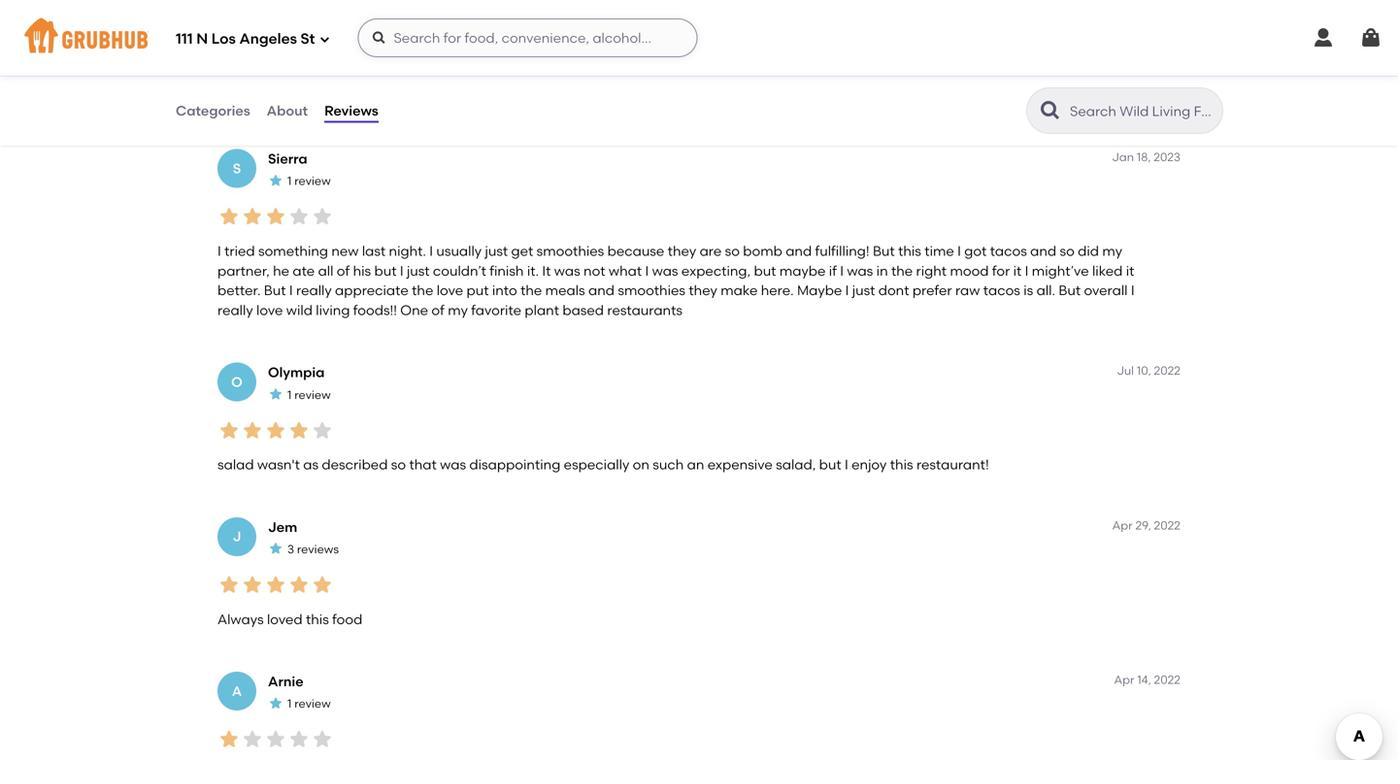 Task type: describe. For each thing, give the bounding box(es) containing it.
it.
[[527, 263, 539, 279]]

arnie
[[268, 674, 304, 690]]

tried
[[224, 243, 255, 259]]

i tried something new last night. i usually just get smoothies because they are so bomb and fulfilling! but this time i got tacos and so did my partner, he ate all of his but i just couldn't finish it. it was not what i was expecting, but maybe if i was in the right mood for it i might've liked it better. but i really appreciate the love put into the meals and smoothies they make here. maybe i just dont prefer raw tacos is all. but overall i really love wild living foods!! one of my favorite plant based restaurants
[[218, 243, 1135, 318]]

loved
[[267, 611, 303, 628]]

ate
[[293, 263, 315, 279]]

that
[[409, 457, 437, 473]]

3
[[287, 542, 294, 557]]

i right overall
[[1131, 282, 1135, 299]]

0 vertical spatial they
[[668, 243, 697, 259]]

because
[[608, 243, 665, 259]]

n
[[196, 30, 208, 48]]

1 review for was
[[287, 19, 331, 34]]

i left got
[[958, 243, 961, 259]]

i right maybe
[[846, 282, 849, 299]]

on
[[633, 457, 650, 473]]

the food was excellent. the warm items were still warm. the driver was kind and courteous.
[[218, 88, 814, 105]]

29,
[[1136, 519, 1152, 533]]

1 vertical spatial this
[[890, 457, 914, 473]]

fulfilling!
[[815, 243, 870, 259]]

4 1 from the top
[[287, 697, 292, 711]]

salad
[[218, 457, 254, 473]]

still
[[518, 88, 539, 105]]

and up maybe
[[786, 243, 812, 259]]

an
[[687, 457, 705, 473]]

i up is
[[1025, 263, 1029, 279]]

courteous.
[[745, 88, 814, 105]]

always loved this food
[[218, 611, 363, 628]]

make
[[721, 282, 758, 299]]

111
[[176, 30, 193, 48]]

all
[[318, 263, 334, 279]]

jan
[[1112, 150, 1134, 164]]

Search for food, convenience, alcohol... search field
[[358, 18, 698, 57]]

plant
[[525, 302, 559, 318]]

he
[[273, 263, 289, 279]]

0 horizontal spatial svg image
[[371, 30, 387, 46]]

i down the night.
[[400, 263, 404, 279]]

raw
[[956, 282, 980, 299]]

s
[[233, 160, 241, 177]]

10,
[[1137, 364, 1152, 378]]

what
[[609, 263, 642, 279]]

search icon image
[[1039, 99, 1063, 122]]

it
[[542, 263, 551, 279]]

is
[[1024, 282, 1034, 299]]

restaurants
[[607, 302, 683, 318]]

expecting,
[[682, 263, 751, 279]]

2 the from the left
[[374, 88, 399, 105]]

favorite
[[471, 302, 522, 318]]

st
[[301, 30, 315, 48]]

0 vertical spatial my
[[1103, 243, 1123, 259]]

were
[[482, 88, 514, 105]]

1 vertical spatial of
[[432, 302, 445, 318]]

14,
[[1138, 673, 1152, 687]]

about button
[[266, 76, 309, 146]]

2 horizontal spatial but
[[1059, 282, 1081, 299]]

in
[[877, 263, 888, 279]]

Search Wild Living Foods search field
[[1068, 102, 1217, 120]]

restaurant!
[[917, 457, 989, 473]]

2023
[[1154, 150, 1181, 164]]

2 vertical spatial this
[[306, 611, 329, 628]]

apr 29, 2022
[[1113, 519, 1181, 533]]

jan 18, 2023
[[1112, 150, 1181, 164]]

2 horizontal spatial but
[[819, 457, 842, 473]]

such
[[653, 457, 684, 473]]

prefer
[[913, 282, 952, 299]]

maybe
[[780, 263, 826, 279]]

wasn't
[[257, 457, 300, 473]]

reviews
[[297, 542, 339, 557]]

are
[[700, 243, 722, 259]]

usually
[[436, 243, 482, 259]]

a
[[232, 683, 242, 700]]

1 horizontal spatial but
[[873, 243, 895, 259]]

2 horizontal spatial so
[[1060, 243, 1075, 259]]

2022 for salad wasn't as described so that was disappointing especially on such an expensive salad, but i enjoy this restaurant!
[[1154, 364, 1181, 378]]

finish
[[490, 263, 524, 279]]

1 the from the left
[[218, 88, 242, 105]]

i left enjoy
[[845, 457, 849, 473]]

angeles
[[239, 30, 297, 48]]

sierra
[[268, 151, 308, 167]]

got
[[965, 243, 987, 259]]

2 it from the left
[[1126, 263, 1135, 279]]

3 the from the left
[[586, 88, 611, 105]]

something
[[258, 243, 328, 259]]

categories
[[176, 102, 250, 119]]

did
[[1078, 243, 1100, 259]]

0 horizontal spatial but
[[374, 263, 397, 279]]

reviews
[[324, 102, 379, 119]]

was left excellent.
[[279, 88, 305, 105]]

kind
[[684, 88, 712, 105]]

los
[[212, 30, 236, 48]]

jem
[[268, 519, 298, 536]]

j
[[233, 529, 241, 545]]

living
[[316, 302, 350, 318]]

1 it from the left
[[1014, 263, 1022, 279]]

meals
[[546, 282, 585, 299]]

appreciate
[[335, 282, 409, 299]]

1 vertical spatial they
[[689, 282, 718, 299]]

bomb
[[743, 243, 783, 259]]

reviews button
[[324, 76, 380, 146]]

mood
[[950, 263, 989, 279]]

time
[[925, 243, 955, 259]]

2 horizontal spatial svg image
[[1360, 26, 1383, 50]]

partner,
[[218, 263, 270, 279]]

and down not
[[589, 282, 615, 299]]

driver
[[614, 88, 652, 105]]

2 vertical spatial just
[[853, 282, 875, 299]]

for
[[993, 263, 1010, 279]]

warm.
[[542, 88, 583, 105]]



Task type: vqa. For each thing, say whether or not it's contained in the screenshot.
Cucumber to the bottom
no



Task type: locate. For each thing, give the bounding box(es) containing it.
1 horizontal spatial the
[[521, 282, 542, 299]]

1 vertical spatial tacos
[[984, 282, 1021, 299]]

tacos down for
[[984, 282, 1021, 299]]

2022 right 29,
[[1154, 519, 1181, 533]]

apr for arnie
[[1115, 673, 1135, 687]]

the
[[892, 263, 913, 279], [412, 282, 434, 299], [521, 282, 542, 299]]

1 vertical spatial apr
[[1115, 673, 1135, 687]]

1 down arnie
[[287, 697, 292, 711]]

3 1 from the top
[[287, 388, 292, 402]]

1 for was
[[287, 19, 292, 34]]

so
[[725, 243, 740, 259], [1060, 243, 1075, 259], [391, 457, 406, 473]]

1 horizontal spatial really
[[296, 282, 332, 299]]

i right what
[[645, 263, 649, 279]]

dont
[[879, 282, 910, 299]]

1 down olympia
[[287, 388, 292, 402]]

1 1 from the top
[[287, 19, 292, 34]]

review for was
[[294, 19, 331, 34]]

especially
[[564, 457, 630, 473]]

based
[[563, 302, 604, 318]]

of
[[337, 263, 350, 279], [432, 302, 445, 318]]

apr left 29,
[[1113, 519, 1133, 533]]

2 1 review from the top
[[287, 174, 331, 188]]

0 vertical spatial smoothies
[[537, 243, 604, 259]]

svg image
[[1312, 26, 1336, 50], [1360, 26, 1383, 50], [371, 30, 387, 46]]

0 vertical spatial apr
[[1113, 519, 1133, 533]]

0 horizontal spatial so
[[391, 457, 406, 473]]

love left wild
[[256, 302, 283, 318]]

really down better.
[[218, 302, 253, 318]]

but
[[873, 243, 895, 259], [264, 282, 286, 299], [1059, 282, 1081, 299]]

review for something
[[294, 174, 331, 188]]

0 horizontal spatial it
[[1014, 263, 1022, 279]]

review
[[294, 19, 331, 34], [294, 174, 331, 188], [294, 388, 331, 402], [294, 697, 331, 711]]

expensive
[[708, 457, 773, 473]]

3 2022 from the top
[[1154, 673, 1181, 687]]

last
[[362, 243, 386, 259]]

food down angeles
[[246, 88, 276, 105]]

excellent.
[[308, 88, 371, 105]]

2 1 from the top
[[287, 174, 292, 188]]

0 horizontal spatial my
[[448, 302, 468, 318]]

2022 right 10,
[[1154, 364, 1181, 378]]

right
[[916, 263, 947, 279]]

really
[[296, 282, 332, 299], [218, 302, 253, 318]]

put
[[467, 282, 489, 299]]

i right if
[[840, 263, 844, 279]]

3 1 review from the top
[[287, 388, 331, 402]]

but up in
[[873, 243, 895, 259]]

was left kind on the top of page
[[655, 88, 681, 105]]

items
[[443, 88, 479, 105]]

salad,
[[776, 457, 816, 473]]

0 horizontal spatial the
[[218, 88, 242, 105]]

the down 'los'
[[218, 88, 242, 105]]

i left the tried
[[218, 243, 221, 259]]

1 horizontal spatial smoothies
[[618, 282, 686, 299]]

1 review
[[287, 19, 331, 34], [287, 174, 331, 188], [287, 388, 331, 402], [287, 697, 331, 711]]

1 horizontal spatial it
[[1126, 263, 1135, 279]]

1 horizontal spatial just
[[485, 243, 508, 259]]

star icon image
[[268, 18, 284, 34], [218, 51, 241, 74], [241, 51, 264, 74], [264, 51, 287, 74], [287, 51, 311, 74], [311, 51, 334, 74], [268, 173, 284, 188], [218, 205, 241, 228], [241, 205, 264, 228], [264, 205, 287, 228], [287, 205, 311, 228], [311, 205, 334, 228], [268, 387, 284, 402], [218, 419, 241, 442], [241, 419, 264, 442], [264, 419, 287, 442], [287, 419, 311, 442], [311, 419, 334, 442], [268, 541, 284, 557], [218, 574, 241, 597], [241, 574, 264, 597], [264, 574, 287, 597], [287, 574, 311, 597], [311, 574, 334, 597], [268, 696, 284, 711], [218, 728, 241, 751], [241, 728, 264, 751], [264, 728, 287, 751], [287, 728, 311, 751], [311, 728, 334, 751]]

just left "dont"
[[853, 282, 875, 299]]

0 vertical spatial just
[[485, 243, 508, 259]]

tacos
[[990, 243, 1027, 259], [984, 282, 1021, 299]]

main navigation navigation
[[0, 0, 1399, 76]]

0 horizontal spatial smoothies
[[537, 243, 604, 259]]

this right enjoy
[[890, 457, 914, 473]]

it right for
[[1014, 263, 1022, 279]]

the left warm
[[374, 88, 399, 105]]

disappointing
[[470, 457, 561, 473]]

smoothies up it
[[537, 243, 604, 259]]

jul 10, 2022
[[1117, 364, 1181, 378]]

they
[[668, 243, 697, 259], [689, 282, 718, 299]]

was right that
[[440, 457, 466, 473]]

new
[[332, 243, 359, 259]]

really down ate
[[296, 282, 332, 299]]

just up finish
[[485, 243, 508, 259]]

1 horizontal spatial food
[[332, 611, 363, 628]]

the up one
[[412, 282, 434, 299]]

1 vertical spatial love
[[256, 302, 283, 318]]

1 for something
[[287, 174, 292, 188]]

but down "bomb" on the top right of page
[[754, 263, 777, 279]]

love down the couldn't
[[437, 282, 463, 299]]

0 horizontal spatial really
[[218, 302, 253, 318]]

2 2022 from the top
[[1154, 519, 1181, 533]]

not
[[584, 263, 606, 279]]

2 horizontal spatial just
[[853, 282, 875, 299]]

2 horizontal spatial the
[[892, 263, 913, 279]]

my up liked
[[1103, 243, 1123, 259]]

1 vertical spatial smoothies
[[618, 282, 686, 299]]

0 vertical spatial of
[[337, 263, 350, 279]]

review up excellent.
[[294, 19, 331, 34]]

the down it.
[[521, 282, 542, 299]]

4 review from the top
[[294, 697, 331, 711]]

0 vertical spatial love
[[437, 282, 463, 299]]

enjoy
[[852, 457, 887, 473]]

1 2022 from the top
[[1154, 364, 1181, 378]]

of right one
[[432, 302, 445, 318]]

1 review for something
[[287, 174, 331, 188]]

smoothies up restaurants on the left
[[618, 282, 686, 299]]

so up might've at the top right of the page
[[1060, 243, 1075, 259]]

1 review up excellent.
[[287, 19, 331, 34]]

but right salad,
[[819, 457, 842, 473]]

0 vertical spatial 2022
[[1154, 364, 1181, 378]]

1 down sierra
[[287, 174, 292, 188]]

0 vertical spatial really
[[296, 282, 332, 299]]

the right in
[[892, 263, 913, 279]]

0 vertical spatial tacos
[[990, 243, 1027, 259]]

111 n los angeles st
[[176, 30, 315, 48]]

o
[[231, 374, 243, 390]]

categories button
[[175, 76, 251, 146]]

they down expecting,
[[689, 282, 718, 299]]

i right the night.
[[430, 243, 433, 259]]

apr for jem
[[1113, 519, 1133, 533]]

into
[[492, 282, 517, 299]]

1 horizontal spatial the
[[374, 88, 399, 105]]

1 horizontal spatial but
[[754, 263, 777, 279]]

this right loved
[[306, 611, 329, 628]]

was left in
[[847, 263, 873, 279]]

1 horizontal spatial my
[[1103, 243, 1123, 259]]

0 horizontal spatial just
[[407, 263, 430, 279]]

review down arnie
[[294, 697, 331, 711]]

was up meals
[[554, 263, 581, 279]]

review down sierra
[[294, 174, 331, 188]]

so right are
[[725, 243, 740, 259]]

1 left st
[[287, 19, 292, 34]]

0 horizontal spatial love
[[256, 302, 283, 318]]

the left driver
[[586, 88, 611, 105]]

0 horizontal spatial food
[[246, 88, 276, 105]]

2 review from the top
[[294, 174, 331, 188]]

couldn't
[[433, 263, 486, 279]]

food
[[246, 88, 276, 105], [332, 611, 363, 628]]

overall
[[1084, 282, 1128, 299]]

1 review for as
[[287, 388, 331, 402]]

one
[[400, 302, 428, 318]]

1 vertical spatial food
[[332, 611, 363, 628]]

0 horizontal spatial of
[[337, 263, 350, 279]]

review for as
[[294, 388, 331, 402]]

2 vertical spatial 2022
[[1154, 673, 1181, 687]]

1 for as
[[287, 388, 292, 402]]

was down because
[[652, 263, 678, 279]]

my down put
[[448, 302, 468, 318]]

tacos up for
[[990, 243, 1027, 259]]

salad wasn't as described so that was disappointing especially on such an expensive salad, but i enjoy this restaurant!
[[218, 457, 989, 473]]

this up "right"
[[898, 243, 922, 259]]

better.
[[218, 282, 261, 299]]

and up might've at the top right of the page
[[1031, 243, 1057, 259]]

olympia
[[268, 364, 325, 381]]

apr
[[1113, 519, 1133, 533], [1115, 673, 1135, 687]]

0 vertical spatial food
[[246, 88, 276, 105]]

but down he
[[264, 282, 286, 299]]

wild
[[286, 302, 313, 318]]

they left are
[[668, 243, 697, 259]]

2 horizontal spatial the
[[586, 88, 611, 105]]

apr left 14,
[[1115, 673, 1135, 687]]

and
[[715, 88, 742, 105], [786, 243, 812, 259], [1031, 243, 1057, 259], [589, 282, 615, 299]]

0 horizontal spatial the
[[412, 282, 434, 299]]

2022 right 14,
[[1154, 673, 1181, 687]]

about
[[267, 102, 308, 119]]

1 vertical spatial just
[[407, 263, 430, 279]]

0 horizontal spatial but
[[264, 282, 286, 299]]

1 review down arnie
[[287, 697, 331, 711]]

1 review down olympia
[[287, 388, 331, 402]]

but down might've at the top right of the page
[[1059, 282, 1081, 299]]

and right kind on the top of page
[[715, 88, 742, 105]]

all.
[[1037, 282, 1056, 299]]

food right loved
[[332, 611, 363, 628]]

1 horizontal spatial of
[[432, 302, 445, 318]]

but down "last"
[[374, 263, 397, 279]]

1 review down sierra
[[287, 174, 331, 188]]

was
[[279, 88, 305, 105], [655, 88, 681, 105], [554, 263, 581, 279], [652, 263, 678, 279], [847, 263, 873, 279], [440, 457, 466, 473]]

it
[[1014, 263, 1022, 279], [1126, 263, 1135, 279]]

1 review from the top
[[294, 19, 331, 34]]

this
[[898, 243, 922, 259], [890, 457, 914, 473], [306, 611, 329, 628]]

1 horizontal spatial so
[[725, 243, 740, 259]]

but
[[374, 263, 397, 279], [754, 263, 777, 279], [819, 457, 842, 473]]

i up wild
[[289, 282, 293, 299]]

1
[[287, 19, 292, 34], [287, 174, 292, 188], [287, 388, 292, 402], [287, 697, 292, 711]]

night.
[[389, 243, 426, 259]]

2022 for always loved this food
[[1154, 519, 1181, 533]]

svg image
[[319, 34, 331, 45]]

warm
[[402, 88, 440, 105]]

0 vertical spatial this
[[898, 243, 922, 259]]

his
[[353, 263, 371, 279]]

here.
[[761, 282, 794, 299]]

get
[[511, 243, 533, 259]]

just down the night.
[[407, 263, 430, 279]]

it right liked
[[1126, 263, 1135, 279]]

1 horizontal spatial svg image
[[1312, 26, 1336, 50]]

1 vertical spatial 2022
[[1154, 519, 1181, 533]]

3 reviews
[[287, 542, 339, 557]]

apr 14, 2022
[[1115, 673, 1181, 687]]

3 review from the top
[[294, 388, 331, 402]]

so left that
[[391, 457, 406, 473]]

jul
[[1117, 364, 1134, 378]]

1 horizontal spatial love
[[437, 282, 463, 299]]

1 vertical spatial really
[[218, 302, 253, 318]]

1 vertical spatial my
[[448, 302, 468, 318]]

this inside i tried something new last night. i usually just get smoothies because they are so bomb and fulfilling! but this time i got tacos and so did my partner, he ate all of his but i just couldn't finish it. it was not what i was expecting, but maybe if i was in the right mood for it i might've liked it better. but i really appreciate the love put into the meals and smoothies they make here. maybe i just dont prefer raw tacos is all. but overall i really love wild living foods!! one of my favorite plant based restaurants
[[898, 243, 922, 259]]

i
[[218, 243, 221, 259], [430, 243, 433, 259], [958, 243, 961, 259], [400, 263, 404, 279], [645, 263, 649, 279], [840, 263, 844, 279], [1025, 263, 1029, 279], [289, 282, 293, 299], [846, 282, 849, 299], [1131, 282, 1135, 299], [845, 457, 849, 473]]

of right all
[[337, 263, 350, 279]]

4 1 review from the top
[[287, 697, 331, 711]]

always
[[218, 611, 264, 628]]

review down olympia
[[294, 388, 331, 402]]

1 1 review from the top
[[287, 19, 331, 34]]

if
[[829, 263, 837, 279]]



